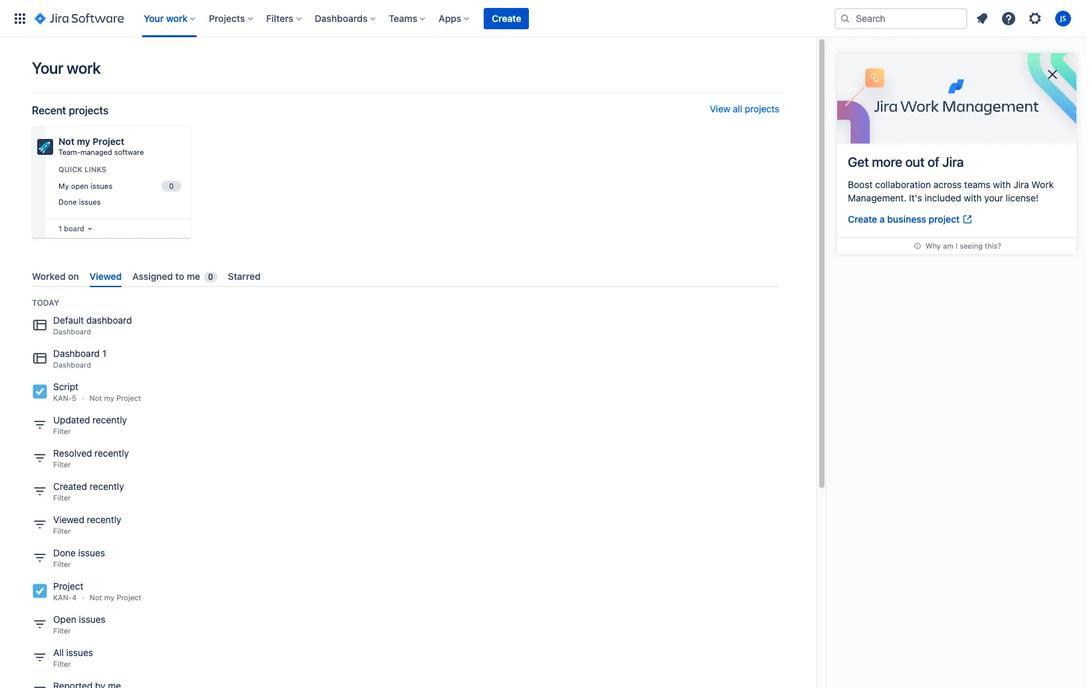 Task type: locate. For each thing, give the bounding box(es) containing it.
filter down 'resolved'
[[53, 460, 71, 469]]

work left "projects"
[[166, 12, 188, 24]]

not right 5
[[89, 394, 102, 402]]

filter inside viewed recently filter
[[53, 527, 71, 535]]

1 vertical spatial done
[[53, 547, 76, 559]]

with
[[994, 179, 1012, 190], [964, 192, 982, 203]]

jira software image
[[35, 10, 124, 26], [35, 10, 124, 26]]

1
[[59, 224, 62, 233], [102, 348, 106, 359]]

0 horizontal spatial 1
[[59, 224, 62, 233]]

kan- for script
[[53, 394, 72, 402]]

view
[[710, 103, 731, 114]]

·
[[82, 394, 84, 402], [82, 593, 84, 602]]

not inside project kan-4 · not my project
[[90, 593, 102, 602]]

kan- inside script kan-5 · not my project
[[53, 394, 72, 402]]

script kan-5 · not my project
[[53, 381, 141, 402]]

create left a
[[848, 213, 878, 225]]

my inside script kan-5 · not my project
[[104, 394, 114, 402]]

jira up license!
[[1014, 179, 1030, 190]]

dashboards
[[315, 12, 368, 24]]

recent
[[32, 104, 66, 116]]

assigned to me
[[132, 271, 200, 282]]

4
[[72, 593, 77, 602]]

all issues filter
[[53, 647, 93, 668]]

filter inside all issues filter
[[53, 660, 71, 668]]

why
[[926, 242, 942, 250]]

done issues filter
[[53, 547, 105, 569]]

kan-
[[53, 394, 72, 402], [53, 593, 72, 602]]

my inside project kan-4 · not my project
[[104, 593, 115, 602]]

filter inside resolved recently filter
[[53, 460, 71, 469]]

viewed down created
[[53, 514, 84, 525]]

filter inside done issues filter
[[53, 560, 71, 569]]

work
[[166, 12, 188, 24], [67, 59, 101, 77]]

2 kan- from the top
[[53, 593, 72, 602]]

viewed right on
[[90, 271, 122, 282]]

0 horizontal spatial your
[[32, 59, 63, 77]]

why am i seeing this?
[[926, 242, 1002, 250]]

out
[[906, 154, 925, 170]]

recently inside "created recently filter"
[[90, 481, 124, 492]]

my for script
[[104, 394, 114, 402]]

filter for done
[[53, 560, 71, 569]]

issues down viewed recently filter
[[78, 547, 105, 559]]

included
[[925, 192, 962, 203]]

0 vertical spatial 1
[[59, 224, 62, 233]]

on
[[68, 271, 79, 282]]

0
[[208, 272, 213, 282]]

project inside script kan-5 · not my project
[[116, 394, 141, 402]]

filter
[[53, 427, 71, 436], [53, 460, 71, 469], [53, 493, 71, 502], [53, 527, 71, 535], [53, 560, 71, 569], [53, 626, 71, 635], [53, 660, 71, 668]]

1 inside dropdown button
[[59, 224, 62, 233]]

1 vertical spatial my
[[104, 394, 114, 402]]

filter up done issues filter
[[53, 527, 71, 535]]

0 horizontal spatial viewed
[[53, 514, 84, 525]]

filter up project kan-4 · not my project
[[53, 560, 71, 569]]

issues for all issues
[[66, 647, 93, 658]]

close image
[[1045, 66, 1061, 82]]

recently for updated recently
[[93, 414, 127, 426]]

1 horizontal spatial jira
[[1014, 179, 1030, 190]]

work up recent projects
[[67, 59, 101, 77]]

software
[[114, 148, 144, 156]]

Search field
[[835, 8, 968, 29]]

filters button
[[262, 8, 307, 29]]

0 vertical spatial ·
[[82, 394, 84, 402]]

1 kan- from the top
[[53, 394, 72, 402]]

create right the apps popup button on the left top of page
[[492, 12, 522, 24]]

viewed
[[90, 271, 122, 282], [53, 514, 84, 525]]

my
[[77, 136, 90, 147], [104, 394, 114, 402], [104, 593, 115, 602]]

tab list
[[27, 265, 785, 287]]

dashboard
[[86, 315, 132, 326]]

with up the your
[[994, 179, 1012, 190]]

0 vertical spatial create
[[492, 12, 522, 24]]

managed
[[80, 148, 112, 156]]

jira inside boost collaboration across teams with jira work management. it's included with your license!
[[1014, 179, 1030, 190]]

1 vertical spatial viewed
[[53, 514, 84, 525]]

dashboard inside the default dashboard dashboard
[[53, 327, 91, 336]]

apps
[[439, 12, 462, 24]]

team-
[[59, 148, 80, 156]]

1 inside dashboard 1 dashboard
[[102, 348, 106, 359]]

1 horizontal spatial work
[[166, 12, 188, 24]]

1 vertical spatial work
[[67, 59, 101, 77]]

projects up not my project team-managed software
[[69, 104, 109, 116]]

not up team-
[[59, 136, 75, 147]]

1 vertical spatial jira
[[1014, 179, 1030, 190]]

1 · from the top
[[82, 394, 84, 402]]

· right 4
[[82, 593, 84, 602]]

dashboard for dashboard
[[53, 360, 91, 369]]

done inside done issues filter
[[53, 547, 76, 559]]

issues inside done issues filter
[[78, 547, 105, 559]]

0 vertical spatial your
[[144, 12, 164, 24]]

dashboard down the default dashboard dashboard
[[53, 348, 100, 359]]

1 left board
[[59, 224, 62, 233]]

1 filter from the top
[[53, 427, 71, 436]]

your work
[[144, 12, 188, 24], [32, 59, 101, 77]]

your work button
[[140, 8, 201, 29]]

recently down script kan-5 · not my project in the left bottom of the page
[[93, 414, 127, 426]]

starred
[[228, 271, 261, 282]]

1 vertical spatial not
[[89, 394, 102, 402]]

recently down updated recently filter
[[95, 448, 129, 459]]

2 vertical spatial my
[[104, 593, 115, 602]]

2 vertical spatial dashboard
[[53, 360, 91, 369]]

create inside 'button'
[[492, 12, 522, 24]]

project
[[93, 136, 124, 147], [116, 394, 141, 402], [53, 581, 83, 592], [117, 593, 141, 602]]

jira right of in the top of the page
[[943, 154, 964, 170]]

issues for done issues
[[78, 547, 105, 559]]

teams
[[965, 179, 991, 190]]

5 filter from the top
[[53, 560, 71, 569]]

viewed inside tab list
[[90, 271, 122, 282]]

filter inside updated recently filter
[[53, 427, 71, 436]]

done down my
[[59, 198, 77, 206]]

issues
[[91, 181, 112, 190], [79, 198, 101, 206], [78, 547, 105, 559], [79, 614, 106, 625], [66, 647, 93, 658]]

filter for all
[[53, 660, 71, 668]]

viewed for viewed recently filter
[[53, 514, 84, 525]]

0 horizontal spatial create
[[492, 12, 522, 24]]

dashboard down default
[[53, 327, 91, 336]]

1 dashboard from the top
[[53, 327, 91, 336]]

issues inside all issues filter
[[66, 647, 93, 658]]

issues right "open"
[[79, 614, 106, 625]]

recently inside resolved recently filter
[[95, 448, 129, 459]]

your work up recent projects
[[32, 59, 101, 77]]

· inside script kan-5 · not my project
[[82, 394, 84, 402]]

resolved
[[53, 448, 92, 459]]

recently inside updated recently filter
[[93, 414, 127, 426]]

your inside popup button
[[144, 12, 164, 24]]

0 vertical spatial done
[[59, 198, 77, 206]]

create
[[492, 12, 522, 24], [848, 213, 878, 225]]

not inside script kan-5 · not my project
[[89, 394, 102, 402]]

it's
[[910, 192, 923, 203]]

7 filter from the top
[[53, 660, 71, 668]]

2 dashboard from the top
[[53, 348, 100, 359]]

1 vertical spatial kan-
[[53, 593, 72, 602]]

apps button
[[435, 8, 475, 29]]

done down viewed recently filter
[[53, 547, 76, 559]]

my up updated recently filter
[[104, 394, 114, 402]]

project up 4
[[53, 581, 83, 592]]

project inside not my project team-managed software
[[93, 136, 124, 147]]

my up managed
[[77, 136, 90, 147]]

filter down "open"
[[53, 626, 71, 635]]

issues inside open issues filter
[[79, 614, 106, 625]]

boost collaboration across teams with jira work management. it's included with your license!
[[848, 179, 1054, 203]]

1 vertical spatial create
[[848, 213, 878, 225]]

0 vertical spatial kan-
[[53, 394, 72, 402]]

1 vertical spatial with
[[964, 192, 982, 203]]

kan- down script
[[53, 394, 72, 402]]

dashboard up script
[[53, 360, 91, 369]]

3 dashboard from the top
[[53, 360, 91, 369]]

created
[[53, 481, 87, 492]]

projects
[[209, 12, 245, 24]]

business
[[888, 213, 927, 225]]

1 vertical spatial 1
[[102, 348, 106, 359]]

recently
[[93, 414, 127, 426], [95, 448, 129, 459], [90, 481, 124, 492], [87, 514, 121, 525]]

your
[[144, 12, 164, 24], [32, 59, 63, 77]]

0 horizontal spatial with
[[964, 192, 982, 203]]

2 filter from the top
[[53, 460, 71, 469]]

· inside project kan-4 · not my project
[[82, 593, 84, 602]]

banner
[[0, 0, 1088, 37]]

not for project
[[90, 593, 102, 602]]

0 vertical spatial dashboard
[[53, 327, 91, 336]]

recently down resolved recently filter
[[90, 481, 124, 492]]

3 filter from the top
[[53, 493, 71, 502]]

not
[[59, 136, 75, 147], [89, 394, 102, 402], [90, 593, 102, 602]]

get
[[848, 154, 869, 170]]

kan- up "open"
[[53, 593, 72, 602]]

· for script
[[82, 394, 84, 402]]

get more out of jira
[[848, 154, 964, 170]]

filter down created
[[53, 493, 71, 502]]

1 vertical spatial dashboard
[[53, 348, 100, 359]]

your work left "projects"
[[144, 12, 188, 24]]

1 horizontal spatial viewed
[[90, 271, 122, 282]]

with down teams
[[964, 192, 982, 203]]

recently down "created recently filter"
[[87, 514, 121, 525]]

filter down 'updated'
[[53, 427, 71, 436]]

issues right 'all'
[[66, 647, 93, 658]]

1 horizontal spatial create
[[848, 213, 878, 225]]

kan- inside project kan-4 · not my project
[[53, 593, 72, 602]]

issues down links
[[91, 181, 112, 190]]

to
[[175, 271, 184, 282]]

2 vertical spatial not
[[90, 593, 102, 602]]

1 down the default dashboard dashboard
[[102, 348, 106, 359]]

dashboard
[[53, 327, 91, 336], [53, 348, 100, 359], [53, 360, 91, 369]]

default dashboard dashboard
[[53, 315, 132, 336]]

filter for viewed
[[53, 527, 71, 535]]

1 horizontal spatial 1
[[102, 348, 106, 359]]

0 vertical spatial not
[[59, 136, 75, 147]]

recently inside viewed recently filter
[[87, 514, 121, 525]]

not right 4
[[90, 593, 102, 602]]

project up updated recently filter
[[116, 394, 141, 402]]

1 vertical spatial your
[[32, 59, 63, 77]]

project right 4
[[117, 593, 141, 602]]

project up managed
[[93, 136, 124, 147]]

quick
[[59, 165, 83, 174]]

· right 5
[[82, 394, 84, 402]]

0 vertical spatial work
[[166, 12, 188, 24]]

1 vertical spatial ·
[[82, 593, 84, 602]]

filter for updated
[[53, 427, 71, 436]]

dashboard 1 dashboard
[[53, 348, 106, 369]]

0 vertical spatial your work
[[144, 12, 188, 24]]

filter inside open issues filter
[[53, 626, 71, 635]]

6 filter from the top
[[53, 626, 71, 635]]

board image
[[84, 223, 95, 234]]

0 vertical spatial viewed
[[90, 271, 122, 282]]

4 filter from the top
[[53, 527, 71, 535]]

0 horizontal spatial jira
[[943, 154, 964, 170]]

1 horizontal spatial your
[[144, 12, 164, 24]]

search image
[[840, 13, 851, 24]]

filter down 'all'
[[53, 660, 71, 668]]

my right 4
[[104, 593, 115, 602]]

0 vertical spatial my
[[77, 136, 90, 147]]

projects right all on the right
[[745, 103, 780, 114]]

2 · from the top
[[82, 593, 84, 602]]

filter inside "created recently filter"
[[53, 493, 71, 502]]

1 horizontal spatial your work
[[144, 12, 188, 24]]

1 vertical spatial your work
[[32, 59, 101, 77]]

i
[[956, 242, 958, 250]]

0 vertical spatial with
[[994, 179, 1012, 190]]

viewed inside viewed recently filter
[[53, 514, 84, 525]]



Task type: describe. For each thing, give the bounding box(es) containing it.
my open issues link
[[56, 179, 183, 194]]

appswitcher icon image
[[12, 10, 28, 26]]

1 horizontal spatial projects
[[745, 103, 780, 114]]

updated
[[53, 414, 90, 426]]

this?
[[985, 242, 1002, 250]]

viewed recently filter
[[53, 514, 121, 535]]

your profile and settings image
[[1056, 10, 1072, 26]]

recently for viewed recently
[[87, 514, 121, 525]]

help image
[[1001, 10, 1017, 26]]

create for create a business project
[[848, 213, 878, 225]]

5
[[72, 394, 77, 402]]

a
[[880, 213, 885, 225]]

collaboration
[[876, 179, 931, 190]]

kan- for project
[[53, 593, 72, 602]]

1 board
[[59, 224, 84, 233]]

my for project
[[104, 593, 115, 602]]

done issues
[[59, 198, 101, 206]]

view all projects link
[[710, 103, 780, 117]]

me
[[187, 271, 200, 282]]

links
[[85, 165, 106, 174]]

my
[[59, 181, 69, 190]]

tab list containing worked on
[[27, 265, 785, 287]]

banner containing your work
[[0, 0, 1088, 37]]

recently for created recently
[[90, 481, 124, 492]]

filter for resolved
[[53, 460, 71, 469]]

my inside not my project team-managed software
[[77, 136, 90, 147]]

recently for resolved recently
[[95, 448, 129, 459]]

issues down my open issues
[[79, 198, 101, 206]]

done for done issues filter
[[53, 547, 76, 559]]

worked
[[32, 271, 66, 282]]

boost
[[848, 179, 873, 190]]

your work inside popup button
[[144, 12, 188, 24]]

dashboard for default
[[53, 327, 91, 336]]

your
[[985, 192, 1004, 203]]

am
[[944, 242, 954, 250]]

settings image
[[1028, 10, 1044, 26]]

not my project team-managed software
[[59, 136, 144, 156]]

open
[[53, 614, 76, 625]]

0 horizontal spatial work
[[67, 59, 101, 77]]

license!
[[1006, 192, 1039, 203]]

default
[[53, 315, 84, 326]]

create button
[[484, 8, 530, 29]]

0 vertical spatial jira
[[943, 154, 964, 170]]

my open issues
[[59, 181, 112, 190]]

filters
[[266, 12, 294, 24]]

script
[[53, 381, 78, 392]]

notifications image
[[975, 10, 991, 26]]

viewed for viewed
[[90, 271, 122, 282]]

more
[[872, 154, 903, 170]]

work inside popup button
[[166, 12, 188, 24]]

project
[[929, 213, 960, 225]]

1 horizontal spatial with
[[994, 179, 1012, 190]]

create a business project link
[[848, 213, 974, 227]]

not for script
[[89, 394, 102, 402]]

teams button
[[385, 8, 431, 29]]

across
[[934, 179, 962, 190]]

primary element
[[8, 0, 835, 37]]

open
[[71, 181, 88, 190]]

recent projects
[[32, 104, 109, 116]]

done issues link
[[56, 195, 183, 210]]

all
[[733, 103, 743, 114]]

projects button
[[205, 8, 258, 29]]

updated recently filter
[[53, 414, 127, 436]]

teams
[[389, 12, 418, 24]]

open issues filter
[[53, 614, 106, 635]]

dashboards button
[[311, 8, 381, 29]]

work
[[1032, 179, 1054, 190]]

1 board button
[[56, 221, 95, 236]]

seeing
[[960, 242, 983, 250]]

quick links
[[59, 165, 106, 174]]

create for create
[[492, 12, 522, 24]]

filter for created
[[53, 493, 71, 502]]

· for project
[[82, 593, 84, 602]]

worked on
[[32, 271, 79, 282]]

0 horizontal spatial projects
[[69, 104, 109, 116]]

done for done issues
[[59, 198, 77, 206]]

assigned
[[132, 271, 173, 282]]

issues for open issues
[[79, 614, 106, 625]]

created recently filter
[[53, 481, 124, 502]]

0 horizontal spatial your work
[[32, 59, 101, 77]]

project kan-4 · not my project
[[53, 581, 141, 602]]

create a business project
[[848, 213, 960, 225]]

view all projects
[[710, 103, 780, 114]]

management.
[[848, 192, 907, 203]]

of
[[928, 154, 940, 170]]

resolved recently filter
[[53, 448, 129, 469]]

filter for open
[[53, 626, 71, 635]]

board
[[64, 224, 84, 233]]

not inside not my project team-managed software
[[59, 136, 75, 147]]

today
[[32, 298, 59, 308]]

all
[[53, 647, 64, 658]]



Task type: vqa. For each thing, say whether or not it's contained in the screenshot.
DONE ISSUES
yes



